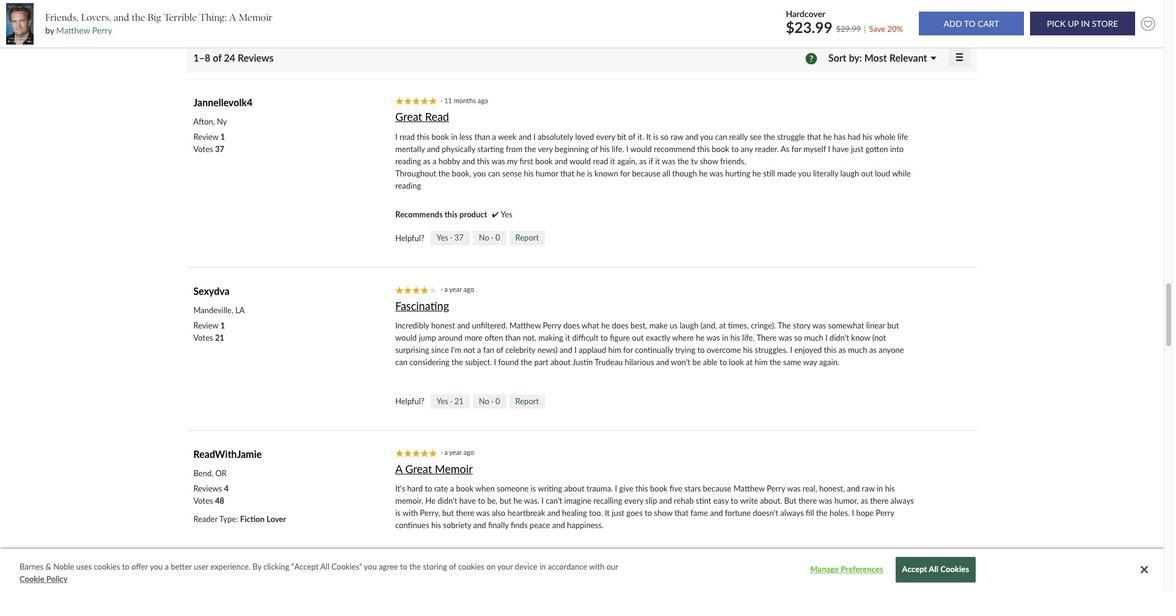 Task type: locate. For each thing, give the bounding box(es) containing it.
1 vertical spatial didn't
[[438, 496, 457, 506]]

1 vertical spatial show
[[654, 509, 672, 518]]

so inside incredibly honest and unfiltered. matthew perry does what he does best, make us laugh (and, at times, cringe). the story was somewhat linear but would jump around more often than not, making it difficult to figure out exactly where he was in his life. there was so much i didn't know (not surprising since i'm not a fan of celebrity news) and i applaud him for continually trying to overcome his struggles. i enjoyed this as much as anyone can considering the subject. i found the part about justin trudeau hilarious and won't be able to look at him the same way again.
[[794, 333, 802, 343]]

votes left 48
[[193, 496, 213, 506]]

2 horizontal spatial can
[[715, 132, 727, 142]]

laugh
[[840, 169, 859, 178], [680, 321, 698, 331]]

because inside i read this book in less than a week and i absolutely loved every bit of it. it is so raw and you can really see the struggle that he has had his whole life mentally and physically starting from the very beginning of his life. i would recommend this book to any reader. as for myself i have just gotten into reading as a hobby and this was my first book and would read it again, as if it was the tv show friends. throughout the book, you can sense his humor that he is known for because all though he was hurting he still made you literally laugh out loud while reading
[[632, 169, 660, 178]]

finds
[[511, 521, 528, 531]]

1 horizontal spatial 21
[[454, 396, 464, 406]]

the left tv
[[677, 156, 689, 166]]

0 horizontal spatial him
[[608, 345, 621, 355]]

when
[[475, 484, 495, 494]]

2 horizontal spatial would
[[630, 144, 652, 154]]

as up hope
[[861, 496, 868, 506]]

just down the had at the top right of page
[[851, 144, 863, 154]]

accept
[[902, 565, 927, 575]]

1 vertical spatial a
[[395, 462, 402, 476]]

1 horizontal spatial didn't
[[830, 333, 849, 343]]

0 horizontal spatial show
[[654, 509, 672, 518]]

1 vertical spatial recommends
[[395, 550, 443, 559]]

figure
[[610, 333, 630, 343]]

review for fascinating
[[193, 321, 218, 331]]

1 vertical spatial him
[[755, 358, 768, 367]]

didn't down somewhat
[[830, 333, 849, 343]]

to up he
[[425, 484, 432, 494]]

0 right yes · 37
[[495, 233, 500, 243]]

1 horizontal spatial with
[[589, 562, 604, 572]]

0 vertical spatial show
[[700, 156, 718, 166]]

matthew up not,
[[509, 321, 541, 331]]

laugh inside i read this book in less than a week and i absolutely loved every bit of it. it is so raw and you can really see the struggle that he has had his whole life mentally and physically starting from the very beginning of his life. i would recommend this book to any reader. as for myself i have just gotten into reading as a hobby and this was my first book and would read it again, as if it was the tv show friends. throughout the book, you can sense his humor that he is known for because all though he was hurting he still made you literally laugh out loud while reading
[[840, 169, 859, 178]]

it's
[[395, 484, 405, 494]]

privacy alert dialog
[[0, 549, 1164, 591]]

cookies left on
[[458, 562, 484, 572]]

0 horizontal spatial would
[[395, 333, 417, 343]]

out inside incredibly honest and unfiltered. matthew perry does what he does best, make us laugh (and, at times, cringe). the story was somewhat linear but would jump around more often than not, making it difficult to figure out exactly where he was in his life. there was so much i didn't know (not surprising since i'm not a fan of celebrity news) and i applaud him for continually trying to overcome his struggles. i enjoyed this as much as anyone can considering the subject. i found the part about justin trudeau hilarious and won't be able to look at him the same way again.
[[632, 333, 644, 343]]

1 list from the top
[[193, 131, 225, 155]]

of inside barnes & noble uses cookies to offer you a better user experience. by clicking "accept all cookies" you agree to the storing of cookies on your device in accordance with our cookie policy
[[449, 562, 456, 572]]

fill
[[806, 509, 814, 518]]

0 vertical spatial no · 0
[[479, 233, 500, 243]]

as
[[423, 156, 430, 166], [639, 156, 647, 166], [839, 345, 846, 355], [869, 345, 877, 355], [861, 496, 868, 506]]

37 inside afton, ny review 1 votes 37
[[215, 144, 224, 154]]

than inside i read this book in less than a week and i absolutely loved every bit of it. it is so raw and you can really see the struggle that he has had his whole life mentally and physically starting from the very beginning of his life. i would recommend this book to any reader. as for myself i have just gotten into reading as a hobby and this was my first book and would read it again, as if it was the tv show friends. throughout the book, you can sense his humor that he is known for because all though he was hurting he still made you literally laugh out loud while reading
[[474, 132, 490, 142]]

3 votes from the top
[[193, 496, 213, 506]]

0 horizontal spatial that
[[560, 169, 574, 178]]

reading
[[395, 156, 421, 166], [395, 181, 421, 191]]

1 recommends this product ✔ yes from the top
[[395, 209, 512, 219]]

of right the storing
[[449, 562, 456, 572]]

1 horizontal spatial that
[[674, 509, 689, 518]]

list containing reviews
[[193, 483, 229, 507]]

1 content helpfulness group from the top
[[395, 231, 545, 246]]

raw inside i read this book in less than a week and i absolutely loved every bit of it. it is so raw and you can really see the struggle that he has had his whole life mentally and physically starting from the very beginning of his life. i would recommend this book to any reader. as for myself i have just gotten into reading as a hobby and this was my first book and would read it again, as if it was the tv show friends. throughout the book, you can sense his humor that he is known for because all though he was hurting he still made you literally laugh out loud while reading
[[670, 132, 683, 142]]

that right humor
[[560, 169, 574, 178]]

myself
[[803, 144, 826, 154]]

show inside "it's hard to rate a book when someone is writing about trauma. i give this book five stars because matthew perry was real, honest, and raw in his memoir. he didn't have to be, but he was. i can't imagine recalling every slip and rehab stint easy to write about. but there was humor, as there always is with perry, but there was also heartbreak and healing too. it just goes to show that fame and fortune doesn't always fill the holes. i hope perry continues his sobriety and finally finds peace and happiness."
[[654, 509, 672, 518]]

in inside "it's hard to rate a book when someone is writing about trauma. i give this book five stars because matthew perry was real, honest, and raw in his memoir. he didn't have to be, but he was. i can't imagine recalling every slip and rehab stint easy to write about. but there was humor, as there always is with perry, but there was also heartbreak and healing too. it just goes to show that fame and fortune doesn't always fill the holes. i hope perry continues his sobriety and finally finds peace and happiness."
[[877, 484, 883, 494]]

ago for fascinating
[[463, 285, 474, 293]]

but
[[887, 321, 899, 331], [500, 496, 511, 506], [442, 509, 454, 518]]

slip
[[645, 496, 657, 506]]

1
[[196, 3, 203, 13], [220, 132, 225, 142], [220, 321, 225, 331]]

this
[[417, 132, 430, 142], [697, 144, 710, 154], [477, 156, 490, 166], [445, 209, 458, 219], [824, 345, 837, 355], [635, 484, 648, 494], [445, 550, 458, 559]]

about up imagine
[[564, 484, 584, 494]]

out inside i read this book in less than a week and i absolutely loved every bit of it. it is so raw and you can really see the struggle that he has had his whole life mentally and physically starting from the very beginning of his life. i would recommend this book to any reader. as for myself i have just gotten into reading as a hobby and this was my first book and would read it again, as if it was the tv show friends. throughout the book, you can sense his humor that he is known for because all though he was hurting he still made you literally laugh out loud while reading
[[861, 169, 873, 178]]

his right "honest,"
[[885, 484, 895, 494]]

he
[[425, 496, 436, 506]]

None submit
[[919, 12, 1024, 36], [1030, 12, 1135, 36], [919, 12, 1024, 36], [1030, 12, 1135, 36]]

he left has
[[823, 132, 832, 142]]

be,
[[487, 496, 498, 506]]

he inside "it's hard to rate a book when someone is writing about trauma. i give this book five stars because matthew perry was real, honest, and raw in his memoir. he didn't have to be, but he was. i can't imagine recalling every slip and rehab stint easy to write about. but there was humor, as there always is with perry, but there was also heartbreak and healing too. it just goes to show that fame and fortune doesn't always fill the holes. i hope perry continues his sobriety and finally finds peace and happiness."
[[513, 496, 522, 506]]

report for fascinating
[[515, 396, 539, 406]]

the up the reader.
[[764, 132, 775, 142]]

and down easy
[[710, 509, 723, 518]]

1 report button from the top
[[509, 231, 545, 246]]

0 vertical spatial 0
[[495, 233, 500, 243]]

it inside incredibly honest and unfiltered. matthew perry does what he does best, make us laugh (and, at times, cringe). the story was somewhat linear but would jump around more often than not, making it difficult to figure out exactly where he was in his life. there was so much i didn't know (not surprising since i'm not a fan of celebrity news) and i applaud him for continually trying to overcome his struggles. i enjoyed this as much as anyone can considering the subject. i found the part about justin trudeau hilarious and won't be able to look at him the same way again.
[[565, 333, 570, 343]]

1 horizontal spatial a
[[395, 462, 402, 476]]

votes inside bend, or reviews 4 votes 48
[[193, 496, 213, 506]]

a great memoir
[[395, 462, 473, 476]]

of down loved
[[591, 144, 598, 154]]

2 vertical spatial 1
[[220, 321, 225, 331]]

2 vertical spatial can
[[395, 358, 407, 367]]

again.
[[819, 358, 839, 367]]

0 vertical spatial didn't
[[830, 333, 849, 343]]

perry up the about.
[[767, 484, 785, 494]]

so inside i read this book in less than a week and i absolutely loved every bit of it. it is so raw and you can really see the struggle that he has had his whole life mentally and physically starting from the very beginning of his life. i would recommend this book to any reader. as for myself i have just gotten into reading as a hobby and this was my first book and would read it again, as if it was the tv show friends. throughout the book, you can sense his humor that he is known for because all though he was hurting he still made you literally laugh out loud while reading
[[661, 132, 668, 142]]

1 vertical spatial reading
[[395, 181, 421, 191]]

2 0 from the top
[[495, 396, 500, 406]]

0 horizontal spatial because
[[632, 169, 660, 178]]

to inside i read this book in less than a week and i absolutely loved every bit of it. it is so raw and you can really see the struggle that he has had his whole life mentally and physically starting from the very beginning of his life. i would recommend this book to any reader. as for myself i have just gotten into reading as a hobby and this was my first book and would read it again, as if it was the tv show friends. throughout the book, you can sense his humor that he is known for because all though he was hurting he still made you literally laugh out loud while reading
[[731, 144, 739, 154]]

0 vertical spatial reviews
[[238, 52, 274, 63]]

0 vertical spatial so
[[661, 132, 668, 142]]

list for great
[[193, 131, 225, 155]]

for down figure
[[623, 345, 633, 355]]

fame
[[691, 509, 708, 518]]

1 horizontal spatial reviews
[[238, 52, 274, 63]]

1 votes from the top
[[193, 144, 213, 154]]

0 vertical spatial memoir
[[239, 11, 272, 23]]

1 vertical spatial recommends this product ✔ yes
[[395, 550, 512, 559]]

2 vertical spatial would
[[395, 333, 417, 343]]

2 content helpfulness group from the top
[[395, 394, 545, 409]]

0 vertical spatial matthew
[[56, 25, 90, 36]]

and down continually
[[656, 358, 669, 367]]

37 inside content helpfulness group
[[454, 233, 464, 243]]

recommends up yes · 37
[[395, 209, 443, 219]]

1 vertical spatial life.
[[742, 333, 755, 343]]

· a year ago up a great memoir
[[441, 449, 477, 457]]

0 vertical spatial laugh
[[840, 169, 859, 178]]

life. down times,
[[742, 333, 755, 343]]

and
[[114, 11, 129, 23], [519, 132, 531, 142], [685, 132, 698, 142], [427, 144, 440, 154], [462, 156, 475, 166], [555, 156, 568, 166], [457, 321, 470, 331], [560, 345, 572, 355], [656, 358, 669, 367], [847, 484, 860, 494], [659, 496, 672, 506], [547, 509, 560, 518], [710, 509, 723, 518], [473, 521, 486, 531], [552, 521, 565, 531]]

fascinating
[[395, 299, 449, 313]]

about
[[550, 358, 571, 367], [564, 484, 584, 494]]

all right the "accept" on the right
[[929, 565, 938, 575]]

helpful? for great read
[[395, 234, 424, 243]]

read
[[425, 110, 449, 124], [400, 132, 415, 142], [593, 156, 608, 166]]

that down rehab
[[674, 509, 689, 518]]

list down bend,
[[193, 483, 229, 507]]

be
[[692, 358, 701, 367]]

2 no from the top
[[479, 396, 489, 406]]

bend,
[[193, 469, 213, 479]]

1 report from the top
[[515, 233, 539, 243]]

21 down i'm
[[454, 396, 464, 406]]

friends,
[[45, 11, 79, 23]]

a inside barnes & noble uses cookies to offer you a better user experience. by clicking "accept all cookies" you agree to the storing of cookies on your device in accordance with our cookie policy
[[165, 562, 169, 572]]

1 vertical spatial much
[[848, 345, 867, 355]]

was down the friends.
[[710, 169, 723, 178]]

trauma.
[[586, 484, 613, 494]]

votes for fascinating
[[193, 333, 213, 343]]

thing:
[[199, 11, 227, 23]]

report button for fascinating
[[509, 394, 545, 409]]

rate
[[434, 484, 448, 494]]

21 down mandeville,
[[215, 333, 224, 343]]

to left any
[[731, 144, 739, 154]]

0 vertical spatial just
[[851, 144, 863, 154]]

didn't inside "it's hard to rate a book when someone is writing about trauma. i give this book five stars because matthew perry was real, honest, and raw in his memoir. he didn't have to be, but he was. i can't imagine recalling every slip and rehab stint easy to write about. but there was humor, as there always is with perry, but there was also heartbreak and healing too. it just goes to show that fame and fortune doesn't always fill the holes. i hope perry continues his sobriety and finally finds peace and happiness."
[[438, 496, 457, 506]]

much down 'know'
[[848, 345, 867, 355]]

every left bit
[[596, 132, 615, 142]]

accordance
[[548, 562, 587, 572]]

votes inside afton, ny review 1 votes 37
[[193, 144, 213, 154]]

won't
[[671, 358, 690, 367]]

every inside "it's hard to rate a book when someone is writing about trauma. i give this book five stars because matthew perry was real, honest, and raw in his memoir. he didn't have to be, but he was. i can't imagine recalling every slip and rehab stint easy to write about. but there was humor, as there always is with perry, but there was also heartbreak and healing too. it just goes to show that fame and fortune doesn't always fill the holes. i hope perry continues his sobriety and finally finds peace and happiness."
[[624, 496, 643, 506]]

is left known
[[587, 169, 592, 178]]

every inside i read this book in less than a week and i absolutely loved every bit of it. it is so raw and you can really see the struggle that he has had his whole life mentally and physically starting from the very beginning of his life. i would recommend this book to any reader. as for myself i have just gotten into reading as a hobby and this was my first book and would read it again, as if it was the tv show friends. throughout the book, you can sense his humor that he is known for because all though he was hurting he still made you literally laugh out loud while reading
[[596, 132, 615, 142]]

0 for fascinating
[[495, 396, 500, 406]]

votes for great read
[[193, 144, 213, 154]]

was up but
[[787, 484, 801, 494]]

always right humor,
[[890, 496, 914, 506]]

can
[[715, 132, 727, 142], [488, 169, 500, 178], [395, 358, 407, 367]]

0 horizontal spatial much
[[804, 333, 823, 343]]

was right story
[[812, 321, 826, 331]]

0 vertical spatial that
[[807, 132, 821, 142]]

literally
[[813, 169, 838, 178]]

2 recommends this product ✔ yes from the top
[[395, 550, 512, 559]]

a right thing:
[[229, 11, 236, 23]]

1 vertical spatial it
[[605, 509, 610, 518]]

matthew inside incredibly honest and unfiltered. matthew perry does what he does best, make us laugh (and, at times, cringe). the story was somewhat linear but would jump around more often than not, making it difficult to figure out exactly where he was in his life. there was so much i didn't know (not surprising since i'm not a fan of celebrity news) and i applaud him for continually trying to overcome his struggles. i enjoyed this as much as anyone can considering the subject. i found the part about justin trudeau hilarious and won't be able to look at him the same way again.
[[509, 321, 541, 331]]

always
[[890, 496, 914, 506], [780, 509, 804, 518]]

as up 'throughout'
[[423, 156, 430, 166]]

but up sobriety
[[442, 509, 454, 518]]

content helpfulness group for fascinating
[[395, 394, 545, 409]]

have inside "it's hard to rate a book when someone is writing about trauma. i give this book five stars because matthew perry was real, honest, and raw in his memoir. he didn't have to be, but he was. i can't imagine recalling every slip and rehab stint easy to write about. but there was humor, as there always is with perry, but there was also heartbreak and healing too. it just goes to show that fame and fortune doesn't always fill the holes. i hope perry continues his sobriety and finally finds peace and happiness."
[[459, 496, 476, 506]]

list
[[193, 131, 225, 155], [193, 320, 225, 344], [193, 483, 229, 507]]

out down best,
[[632, 333, 644, 343]]

0 horizontal spatial at
[[719, 321, 726, 331]]

first
[[519, 156, 533, 166]]

cookie
[[20, 574, 44, 584]]

2 vertical spatial ago
[[463, 449, 474, 457]]

on
[[486, 562, 495, 572]]

raw up hope
[[862, 484, 875, 494]]

0 horizontal spatial life.
[[612, 144, 624, 154]]

0 horizontal spatial matthew
[[56, 25, 90, 36]]

not,
[[523, 333, 536, 343]]

1 horizontal spatial much
[[848, 345, 867, 355]]

at right look
[[746, 358, 753, 367]]

0 vertical spatial for
[[791, 144, 801, 154]]

0 horizontal spatial it
[[565, 333, 570, 343]]

with inside "it's hard to rate a book when someone is writing about trauma. i give this book five stars because matthew perry was real, honest, and raw in his memoir. he didn't have to be, but he was. i can't imagine recalling every slip and rehab stint easy to write about. but there was humor, as there always is with perry, but there was also heartbreak and healing too. it just goes to show that fame and fortune doesn't always fill the holes. i hope perry continues his sobriety and finally finds peace and happiness."
[[402, 509, 418, 518]]

surprising
[[395, 345, 429, 355]]

0 horizontal spatial reviews
[[193, 484, 222, 494]]

2 helpful? from the top
[[395, 397, 424, 407]]

terrible
[[164, 11, 197, 23]]

cookies
[[94, 562, 120, 572], [458, 562, 484, 572]]

1 horizontal spatial laugh
[[840, 169, 859, 178]]

2 year from the top
[[449, 449, 462, 457]]

where
[[672, 333, 694, 343]]

him down figure
[[608, 345, 621, 355]]

1 horizontal spatial matthew
[[509, 321, 541, 331]]

recommends this product ✔ yes for great read
[[395, 209, 512, 219]]

perry up making
[[543, 321, 561, 331]]

writing
[[538, 484, 562, 494]]

1 horizontal spatial always
[[890, 496, 914, 506]]

easy
[[713, 496, 729, 506]]

0 horizontal spatial didn't
[[438, 496, 457, 506]]

review inside mandeville, la review 1 votes 21
[[193, 321, 218, 331]]

1 horizontal spatial raw
[[862, 484, 875, 494]]

1 vertical spatial about
[[564, 484, 584, 494]]

1 vertical spatial ✔
[[492, 550, 499, 559]]

1 vertical spatial just
[[612, 509, 624, 518]]

1 horizontal spatial just
[[851, 144, 863, 154]]

show down 'slip'
[[654, 509, 672, 518]]

his up look
[[743, 345, 753, 355]]

no right yes · 37
[[479, 233, 489, 243]]

product for great read
[[459, 209, 487, 219]]

1 for great read
[[220, 132, 225, 142]]

1 year from the top
[[449, 285, 462, 293]]

1 horizontal spatial there
[[798, 496, 817, 506]]

review inside afton, ny review 1 votes 37
[[193, 132, 218, 142]]

with down the memoir.
[[402, 509, 418, 518]]

list down mandeville,
[[193, 320, 225, 344]]

in inside incredibly honest and unfiltered. matthew perry does what he does best, make us laugh (and, at times, cringe). the story was somewhat linear but would jump around more often than not, making it difficult to figure out exactly where he was in his life. there was so much i didn't know (not surprising since i'm not a fan of celebrity news) and i applaud him for continually trying to overcome his struggles. i enjoyed this as much as anyone can considering the subject. i found the part about justin trudeau hilarious and won't be able to look at him the same way again.
[[722, 333, 728, 343]]

reviews
[[238, 52, 274, 63], [193, 484, 222, 494]]

0 horizontal spatial laugh
[[680, 321, 698, 331]]

1 recommends from the top
[[395, 209, 443, 219]]

2 recommends from the top
[[395, 550, 443, 559]]

in left less
[[451, 132, 457, 142]]

2 product from the top
[[459, 550, 487, 559]]

0 vertical spatial than
[[474, 132, 490, 142]]

✔ for great read
[[492, 209, 499, 219]]

content helpfulness group
[[395, 231, 545, 246], [395, 394, 545, 409]]

1 horizontal spatial can
[[488, 169, 500, 178]]

list down the afton,
[[193, 131, 225, 155]]

recommends up the storing
[[395, 550, 443, 559]]

recommends this product ✔ yes for a great memoir
[[395, 550, 512, 559]]

2 ✔ from the top
[[492, 550, 499, 559]]

into
[[890, 144, 904, 154]]

0 vertical spatial recommends
[[395, 209, 443, 219]]

0 vertical spatial life.
[[612, 144, 624, 154]]

1 horizontal spatial life.
[[742, 333, 755, 343]]

laugh up where
[[680, 321, 698, 331]]

1 horizontal spatial because
[[703, 484, 731, 494]]

2 list from the top
[[193, 320, 225, 344]]

the inside friends, lovers, and the big terrible thing: a memoir by matthew perry
[[132, 11, 145, 23]]

1 ✔ from the top
[[492, 209, 499, 219]]

21 inside content helpfulness group
[[454, 396, 464, 406]]

by
[[45, 25, 54, 36]]

report
[[515, 233, 539, 243], [515, 396, 539, 406]]

though
[[672, 169, 697, 178]]

1 no · 0 from the top
[[479, 233, 500, 243]]

with inside barnes & noble uses cookies to offer you a better user experience. by clicking "accept all cookies" you agree to the storing of cookies on your device in accordance with our cookie policy
[[589, 562, 604, 572]]

you left agree
[[364, 562, 377, 572]]

0 vertical spatial because
[[632, 169, 660, 178]]

2 no · 0 from the top
[[479, 396, 500, 406]]

physically
[[442, 144, 475, 154]]

1 vertical spatial votes
[[193, 333, 213, 343]]

report button for great read
[[509, 231, 545, 246]]

was
[[491, 156, 505, 166], [662, 156, 675, 166], [710, 169, 723, 178], [812, 321, 826, 331], [706, 333, 720, 343], [779, 333, 792, 343], [787, 484, 801, 494], [819, 496, 832, 506], [476, 509, 490, 518]]

0 horizontal spatial cookies
[[94, 562, 120, 572]]

starting
[[477, 144, 504, 154]]

2 report button from the top
[[509, 394, 545, 409]]

it.
[[637, 132, 644, 142]]

1 helpful? from the top
[[395, 234, 424, 243]]

the inside "it's hard to rate a book when someone is writing about trauma. i give this book five stars because matthew perry was real, honest, and raw in his memoir. he didn't have to be, but he was. i can't imagine recalling every slip and rehab stint easy to write about. but there was humor, as there always is with perry, but there was also heartbreak and healing too. it just goes to show that fame and fortune doesn't always fill the holes. i hope perry continues his sobriety and finally finds peace and happiness."
[[816, 509, 828, 518]]

in inside barnes & noble uses cookies to offer you a better user experience. by clicking "accept all cookies" you agree to the storing of cookies on your device in accordance with our cookie policy
[[539, 562, 546, 572]]

perry inside friends, lovers, and the big terrible thing: a memoir by matthew perry
[[92, 25, 112, 36]]

0 vertical spatial would
[[630, 144, 652, 154]]

can inside incredibly honest and unfiltered. matthew perry does what he does best, make us laugh (and, at times, cringe). the story was somewhat linear but would jump around more often than not, making it difficult to figure out exactly where he was in his life. there was so much i didn't know (not surprising since i'm not a fan of celebrity news) and i applaud him for continually trying to overcome his struggles. i enjoyed this as much as anyone can considering the subject. i found the part about justin trudeau hilarious and won't be able to look at him the same way again.
[[395, 358, 407, 367]]

that inside "it's hard to rate a book when someone is writing about trauma. i give this book five stars because matthew perry was real, honest, and raw in his memoir. he didn't have to be, but he was. i can't imagine recalling every slip and rehab stint easy to write about. but there was humor, as there always is with perry, but there was also heartbreak and healing too. it just goes to show that fame and fortune doesn't always fill the holes. i hope perry continues his sobriety and finally finds peace and happiness."
[[674, 509, 689, 518]]

1 horizontal spatial memoir
[[435, 462, 473, 476]]

same
[[783, 358, 801, 367]]

about.
[[760, 496, 782, 506]]

in
[[451, 132, 457, 142], [722, 333, 728, 343], [877, 484, 883, 494], [539, 562, 546, 572]]

all inside barnes & noble uses cookies to offer you a better user experience. by clicking "accept all cookies" you agree to the storing of cookies on your device in accordance with our cookie policy
[[320, 562, 329, 572]]

1 horizontal spatial does
[[612, 321, 628, 331]]

0 horizontal spatial 21
[[215, 333, 224, 343]]

1 review from the top
[[193, 132, 218, 142]]

(not
[[872, 333, 886, 343]]

matthew down friends,
[[56, 25, 90, 36]]

user
[[194, 562, 208, 572]]

1 · a year ago from the top
[[441, 285, 477, 293]]

have inside i read this book in less than a week and i absolutely loved every bit of it. it is so raw and you can really see the struggle that he has had his whole life mentally and physically starting from the very beginning of his life. i would recommend this book to any reader. as for myself i have just gotten into reading as a hobby and this was my first book and would read it again, as if it was the tv show friends. throughout the book, you can sense his humor that he is known for because all though he was hurting he still made you literally laugh out loud while reading
[[832, 144, 849, 154]]

1 vertical spatial so
[[794, 333, 802, 343]]

year up honest
[[449, 285, 462, 293]]

recommends this product ✔ yes
[[395, 209, 512, 219], [395, 550, 512, 559]]

less
[[459, 132, 472, 142]]

1 horizontal spatial show
[[700, 156, 718, 166]]

1 inside mandeville, la review 1 votes 21
[[220, 321, 225, 331]]

perry
[[92, 25, 112, 36], [543, 321, 561, 331], [767, 484, 785, 494], [876, 509, 894, 518]]

2 horizontal spatial it
[[655, 156, 660, 166]]

no · 0 for great read
[[479, 233, 500, 243]]

1 vertical spatial product
[[459, 550, 487, 559]]

the left the storing
[[409, 562, 421, 572]]

show right tv
[[700, 156, 718, 166]]

· a year ago
[[441, 285, 477, 293], [441, 449, 477, 457]]

add to wishlist image
[[1138, 14, 1158, 34]]

peace
[[530, 521, 550, 531]]

no for fascinating
[[479, 396, 489, 406]]

no · 0
[[479, 233, 500, 243], [479, 396, 500, 406]]

for right as
[[791, 144, 801, 154]]

2 votes from the top
[[193, 333, 213, 343]]

1 horizontal spatial read
[[425, 110, 449, 124]]

2 reading from the top
[[395, 181, 421, 191]]

raw inside "it's hard to rate a book when someone is writing about trauma. i give this book five stars because matthew perry was real, honest, and raw in his memoir. he didn't have to be, but he was. i can't imagine recalling every slip and rehab stint easy to write about. but there was humor, as there always is with perry, but there was also heartbreak and healing too. it just goes to show that fame and fortune doesn't always fill the holes. i hope perry continues his sobriety and finally finds peace and happiness."
[[862, 484, 875, 494]]

much
[[804, 333, 823, 343], [848, 345, 867, 355]]

1 inside afton, ny review 1 votes 37
[[220, 132, 225, 142]]

1 vertical spatial but
[[500, 496, 511, 506]]

2 cookies from the left
[[458, 562, 484, 572]]

reading down 'throughout'
[[395, 181, 421, 191]]

1–8 of 24 reviews alert
[[193, 52, 278, 63]]

$29.99
[[836, 24, 861, 33]]

just inside i read this book in less than a week and i absolutely loved every bit of it. it is so raw and you can really see the struggle that he has had his whole life mentally and physically starting from the very beginning of his life. i would recommend this book to any reader. as for myself i have just gotten into reading as a hobby and this was my first book and would read it again, as if it was the tv show friends. throughout the book, you can sense his humor that he is known for because all though he was hurting he still made you literally laugh out loud while reading
[[851, 144, 863, 154]]

happiness.
[[567, 521, 604, 531]]

0 vertical spatial product
[[459, 209, 487, 219]]

1 vertical spatial have
[[459, 496, 476, 506]]

the left big
[[132, 11, 145, 23]]

no for great read
[[479, 233, 489, 243]]

the inside barnes & noble uses cookies to offer you a better user experience. by clicking "accept all cookies" you agree to the storing of cookies on your device in accordance with our cookie policy
[[409, 562, 421, 572]]

barnes
[[20, 562, 44, 572]]

2 · a year ago from the top
[[441, 449, 477, 457]]

0 vertical spatial year
[[449, 285, 462, 293]]

laugh right literally
[[840, 169, 859, 178]]

2 report from the top
[[515, 396, 539, 406]]

was down (and,
[[706, 333, 720, 343]]

2 vertical spatial but
[[442, 509, 454, 518]]

cookies right uses
[[94, 562, 120, 572]]

by:
[[849, 52, 862, 63]]

1 no from the top
[[479, 233, 489, 243]]

he right what
[[601, 321, 610, 331]]

linear
[[866, 321, 885, 331]]

1–8 of 24 reviews
[[193, 52, 278, 63]]

just inside "it's hard to rate a book when someone is writing about trauma. i give this book five stars because matthew perry was real, honest, and raw in his memoir. he didn't have to be, but he was. i can't imagine recalling every slip and rehab stint easy to write about. but there was humor, as there always is with perry, but there was also heartbreak and healing too. it just goes to show that fame and fortune doesn't always fill the holes. i hope perry continues his sobriety and finally finds peace and happiness."
[[612, 509, 624, 518]]

1 0 from the top
[[495, 233, 500, 243]]

0 vertical spatial about
[[550, 358, 571, 367]]

1 vertical spatial year
[[449, 449, 462, 457]]

cookie policy link
[[20, 573, 68, 585]]

finally
[[488, 521, 509, 531]]

i left "give" at the bottom of page
[[615, 484, 617, 494]]

votes inside mandeville, la review 1 votes 21
[[193, 333, 213, 343]]

this up mentally
[[417, 132, 430, 142]]

book up 'slip'
[[650, 484, 668, 494]]

·
[[441, 96, 443, 104], [450, 233, 452, 243], [491, 233, 493, 243], [441, 285, 443, 293], [450, 396, 452, 406], [491, 396, 493, 406], [441, 449, 443, 457]]

at right (and,
[[719, 321, 726, 331]]

read down 11
[[425, 110, 449, 124]]

0 vertical spatial it
[[646, 132, 651, 142]]

0 vertical spatial ago
[[478, 96, 488, 104]]

3 list from the top
[[193, 483, 229, 507]]

1 vertical spatial no · 0
[[479, 396, 500, 406]]

a up fascinating
[[444, 285, 448, 293]]

would down beginning
[[569, 156, 591, 166]]

1 vertical spatial with
[[589, 562, 604, 572]]

of inside incredibly honest and unfiltered. matthew perry does what he does best, make us laugh (and, at times, cringe). the story was somewhat linear but would jump around more often than not, making it difficult to figure out exactly where he was in his life. there was so much i didn't know (not surprising since i'm not a fan of celebrity news) and i applaud him for continually trying to overcome his struggles. i enjoyed this as much as anyone can considering the subject. i found the part about justin trudeau hilarious and won't be able to look at him the same way again.
[[496, 345, 503, 355]]

1 horizontal spatial every
[[624, 496, 643, 506]]

2 vertical spatial votes
[[193, 496, 213, 506]]

goes
[[626, 509, 643, 518]]

the down struggles.
[[770, 358, 781, 367]]

21
[[215, 333, 224, 343], [454, 396, 464, 406]]

2 review from the top
[[193, 321, 218, 331]]

0 vertical spatial list
[[193, 131, 225, 155]]

0 vertical spatial always
[[890, 496, 914, 506]]

just down recalling
[[612, 509, 624, 518]]

because down if
[[632, 169, 660, 178]]

does up difficult
[[563, 321, 580, 331]]

stars
[[684, 484, 701, 494]]

matthew inside "it's hard to rate a book when someone is writing about trauma. i give this book five stars because matthew perry was real, honest, and raw in his memoir. he didn't have to be, but he was. i can't imagine recalling every slip and rehab stint easy to write about. but there was humor, as there always is with perry, but there was also heartbreak and healing too. it just goes to show that fame and fortune doesn't always fill the holes. i hope perry continues his sobriety and finally finds peace and happiness."
[[733, 484, 765, 494]]

healing
[[562, 509, 587, 518]]

enjoyed
[[794, 345, 822, 355]]

reader.
[[755, 144, 779, 154]]

0 vertical spatial raw
[[670, 132, 683, 142]]

but inside incredibly honest and unfiltered. matthew perry does what he does best, make us laugh (and, at times, cringe). the story was somewhat linear but would jump around more often than not, making it difficult to figure out exactly where he was in his life. there was so much i didn't know (not surprising since i'm not a fan of celebrity news) and i applaud him for continually trying to overcome his struggles. i enjoyed this as much as anyone can considering the subject. i found the part about justin trudeau hilarious and won't be able to look at him the same way again.
[[887, 321, 899, 331]]

out
[[861, 169, 873, 178], [632, 333, 644, 343]]

every up 'goes'
[[624, 496, 643, 506]]

1 product from the top
[[459, 209, 487, 219]]

there up fill
[[798, 496, 817, 506]]

of right fan
[[496, 345, 503, 355]]

1 horizontal spatial would
[[569, 156, 591, 166]]

recommends for read
[[395, 209, 443, 219]]

i left found
[[494, 358, 496, 367]]

it inside "it's hard to rate a book when someone is writing about trauma. i give this book five stars because matthew perry was real, honest, and raw in his memoir. he didn't have to be, but he was. i can't imagine recalling every slip and rehab stint easy to write about. but there was humor, as there always is with perry, but there was also heartbreak and healing too. it just goes to show that fame and fortune doesn't always fill the holes. i hope perry continues his sobriety and finally finds peace and happiness."
[[605, 509, 610, 518]]

hardcover
[[786, 8, 825, 19]]

2 vertical spatial for
[[623, 345, 633, 355]]



Task type: describe. For each thing, give the bounding box(es) containing it.
rehab
[[674, 496, 694, 506]]

matthew inside friends, lovers, and the big terrible thing: a memoir by matthew perry
[[56, 25, 90, 36]]

to right agree
[[400, 562, 407, 572]]

you right book,
[[473, 169, 486, 178]]

way
[[803, 358, 817, 367]]

1 vertical spatial can
[[488, 169, 500, 178]]

fortune
[[725, 509, 751, 518]]

this inside "it's hard to rate a book when someone is writing about trauma. i give this book five stars because matthew perry was real, honest, and raw in his memoir. he didn't have to be, but he was. i can't imagine recalling every slip and rehab stint easy to write about. but there was humor, as there always is with perry, but there was also heartbreak and healing too. it just goes to show that fame and fortune doesn't always fill the holes. i hope perry continues his sobriety and finally finds peace and happiness."
[[635, 484, 648, 494]]

1 vertical spatial would
[[569, 156, 591, 166]]

to left the be,
[[478, 496, 485, 506]]

0 vertical spatial him
[[608, 345, 621, 355]]

to left the offer
[[122, 562, 129, 572]]

✔ for a great memoir
[[492, 550, 499, 559]]

trudeau
[[595, 358, 623, 367]]

was down the
[[779, 333, 792, 343]]

i up mentally
[[395, 132, 397, 142]]

subject.
[[465, 358, 492, 367]]

didn't inside incredibly honest and unfiltered. matthew perry does what he does best, make us laugh (and, at times, cringe). the story was somewhat linear but would jump around more often than not, making it difficult to figure out exactly where he was in his life. there was so much i didn't know (not surprising since i'm not a fan of celebrity news) and i applaud him for continually trying to overcome his struggles. i enjoyed this as much as anyone can considering the subject. i found the part about justin trudeau hilarious and won't be able to look at him the same way again.
[[830, 333, 849, 343]]

memoir inside friends, lovers, and the big terrible thing: a memoir by matthew perry
[[239, 11, 272, 23]]

overcome
[[707, 345, 741, 355]]

i left hope
[[852, 509, 854, 518]]

gotten
[[866, 144, 888, 154]]

mentally
[[395, 144, 425, 154]]

cookies
[[940, 565, 969, 575]]

i right the was.
[[541, 496, 544, 506]]

the down celebrity
[[521, 358, 532, 367]]

noble
[[53, 562, 74, 572]]

whole
[[874, 132, 895, 142]]

he left known
[[576, 169, 585, 178]]

· a year ago for fascinating
[[441, 285, 477, 293]]

justin
[[572, 358, 593, 367]]

exactly
[[646, 333, 670, 343]]

sexydva
[[193, 285, 229, 297]]

life. inside i read this book in less than a week and i absolutely loved every bit of it. it is so raw and you can really see the struggle that he has had his whole life mentally and physically starting from the very beginning of his life. i would recommend this book to any reader. as for myself i have just gotten into reading as a hobby and this was my first book and would read it again, as if it was the tv show friends. throughout the book, you can sense his humor that he is known for because all though he was hurting he still made you literally laugh out loud while reading
[[612, 144, 624, 154]]

a inside friends, lovers, and the big terrible thing: a memoir by matthew perry
[[229, 11, 236, 23]]

helpful? for fascinating
[[395, 397, 424, 407]]

his right the had at the top right of page
[[863, 132, 872, 142]]

this up tv
[[697, 144, 710, 154]]

this inside incredibly honest and unfiltered. matthew perry does what he does best, make us laugh (and, at times, cringe). the story was somewhat linear but would jump around more often than not, making it difficult to figure out exactly where he was in his life. there was so much i didn't know (not surprising since i'm not a fan of celebrity news) and i applaud him for continually trying to overcome his struggles. i enjoyed this as much as anyone can considering the subject. i found the part about justin trudeau hilarious and won't be able to look at him the same way again.
[[824, 345, 837, 355]]

he left still
[[752, 169, 761, 178]]

lover
[[267, 515, 286, 524]]

0 vertical spatial 1
[[196, 3, 203, 13]]

year for a great memoir
[[449, 449, 462, 457]]

in inside i read this book in less than a week and i absolutely loved every bit of it. it is so raw and you can really see the struggle that he has had his whole life mentally and physically starting from the very beginning of his life. i would recommend this book to any reader. as for myself i have just gotten into reading as a hobby and this was my first book and would read it again, as if it was the tv show friends. throughout the book, you can sense his humor that he is known for because all though he was hurting he still made you literally laugh out loud while reading
[[451, 132, 457, 142]]

would inside incredibly honest and unfiltered. matthew perry does what he does best, make us laugh (and, at times, cringe). the story was somewhat linear but would jump around more often than not, making it difficult to figure out exactly where he was in his life. there was so much i didn't know (not surprising since i'm not a fan of celebrity news) and i applaud him for continually trying to overcome his struggles. i enjoyed this as much as anyone can considering the subject. i found the part about justin trudeau hilarious and won't be able to look at him the same way again.
[[395, 333, 417, 343]]

struggle
[[777, 132, 805, 142]]

a up a great memoir
[[444, 449, 448, 457]]

often
[[485, 333, 503, 343]]

≡
[[955, 49, 964, 65]]

this up the storing
[[445, 550, 458, 559]]

the up "first"
[[524, 144, 536, 154]]

perry,
[[420, 509, 440, 518]]

lovers,
[[81, 11, 111, 23]]

jannellevolk4
[[193, 96, 252, 108]]

also
[[492, 509, 506, 518]]

this up yes · 37
[[445, 209, 458, 219]]

1 vertical spatial great
[[405, 462, 432, 476]]

as up the again.
[[839, 345, 846, 355]]

i up 'same'
[[790, 345, 792, 355]]

i up again,
[[626, 144, 628, 154]]

content helpfulness group for great read
[[395, 231, 545, 246]]

beginning
[[555, 144, 589, 154]]

but
[[784, 496, 796, 506]]

$23.99
[[786, 18, 832, 36]]

to left figure
[[601, 333, 608, 343]]

write
[[740, 496, 758, 506]]

book up the friends.
[[712, 144, 729, 154]]

review for great read
[[193, 132, 218, 142]]

i right the myself
[[828, 144, 830, 154]]

all inside 'button'
[[929, 565, 938, 575]]

sort by: most relevant ▼
[[828, 52, 936, 64]]

was up all
[[662, 156, 675, 166]]

and inside friends, lovers, and the big terrible thing: a memoir by matthew perry
[[114, 11, 129, 23]]

· a year ago for a great memoir
[[441, 449, 477, 457]]

most
[[864, 52, 887, 64]]

than inside incredibly honest and unfiltered. matthew perry does what he does best, make us laugh (and, at times, cringe). the story was somewhat linear but would jump around more often than not, making it difficult to figure out exactly where he was in his life. there was so much i didn't know (not surprising since i'm not a fan of celebrity news) and i applaud him for continually trying to overcome his struggles. i enjoyed this as much as anyone can considering the subject. i found the part about justin trudeau hilarious and won't be able to look at him the same way again.
[[505, 333, 521, 343]]

i left absolutely
[[533, 132, 536, 142]]

able
[[703, 358, 718, 367]]

to down 'slip'
[[645, 509, 652, 518]]

mandeville, la review 1 votes 21
[[193, 306, 245, 343]]

can't
[[546, 496, 562, 506]]

1 vertical spatial memoir
[[435, 462, 473, 476]]

it's hard to rate a book when someone is writing about trauma. i give this book five stars because matthew perry was real, honest, and raw in his memoir. he didn't have to be, but he was. i can't imagine recalling every slip and rehab stint easy to write about. but there was humor, as there always is with perry, but there was also heartbreak and healing too. it just goes to show that fame and fortune doesn't always fill the holes. i hope perry continues his sobriety and finally finds peace and happiness.
[[395, 484, 914, 531]]

somewhat
[[828, 321, 864, 331]]

2 horizontal spatial that
[[807, 132, 821, 142]]

is down the memoir.
[[395, 509, 401, 518]]

to down overcome
[[720, 358, 727, 367]]

1 vertical spatial at
[[746, 358, 753, 367]]

read for i read this book in less than a week and i absolutely loved every bit of it. it is so raw and you can really see the struggle that he has had his whole life mentally and physically starting from the very beginning of his life. i would recommend this book to any reader. as for myself i have just gotten into reading as a hobby and this was my first book and would read it again, as if it was the tv show friends. throughout the book, you can sense his humor that he is known for because all though he was hurting he still made you literally laugh out loud while reading
[[400, 132, 415, 142]]

about inside "it's hard to rate a book when someone is writing about trauma. i give this book five stars because matthew perry was real, honest, and raw in his memoir. he didn't have to be, but he was. i can't imagine recalling every slip and rehab stint easy to write about. but there was humor, as there always is with perry, but there was also heartbreak and healing too. it just goes to show that fame and fortune doesn't always fill the holes. i hope perry continues his sobriety and finally finds peace and happiness."
[[564, 484, 584, 494]]

and up the 'from'
[[519, 132, 531, 142]]

1 vertical spatial always
[[780, 509, 804, 518]]

a left hobby
[[432, 156, 436, 166]]

the down hobby
[[438, 169, 450, 178]]

incredibly
[[395, 321, 429, 331]]

book,
[[452, 169, 471, 178]]

sexydva button
[[193, 285, 229, 297]]

2 horizontal spatial there
[[870, 496, 888, 506]]

week
[[498, 132, 517, 142]]

recalling
[[593, 496, 622, 506]]

he down (and,
[[696, 333, 705, 343]]

yes · 21
[[437, 396, 464, 406]]

product for a great memoir
[[459, 550, 487, 559]]

reviews inside bend, or reviews 4 votes 48
[[193, 484, 222, 494]]

is up the was.
[[531, 484, 536, 494]]

as down (not
[[869, 345, 877, 355]]

and down beginning
[[555, 156, 568, 166]]

1 horizontal spatial it
[[610, 156, 615, 166]]

1 does from the left
[[563, 321, 580, 331]]

loved
[[575, 132, 594, 142]]

1 vertical spatial for
[[620, 169, 630, 178]]

as inside "it's hard to rate a book when someone is writing about trauma. i give this book five stars because matthew perry was real, honest, and raw in his memoir. he didn't have to be, but he was. i can't imagine recalling every slip and rehab stint easy to write about. but there was humor, as there always is with perry, but there was also heartbreak and healing too. it just goes to show that fame and fortune doesn't always fill the holes. i hope perry continues his sobriety and finally finds peace and happiness."
[[861, 496, 868, 506]]

because inside "it's hard to rate a book when someone is writing about trauma. i give this book five stars because matthew perry was real, honest, and raw in his memoir. he didn't have to be, but he was. i can't imagine recalling every slip and rehab stint easy to write about. but there was humor, as there always is with perry, but there was also heartbreak and healing too. it just goes to show that fame and fortune doesn't always fill the holes. i hope perry continues his sobriety and finally finds peace and happiness."
[[703, 484, 731, 494]]

it inside i read this book in less than a week and i absolutely loved every bit of it. it is so raw and you can really see the struggle that he has had his whole life mentally and physically starting from the very beginning of his life. i would recommend this book to any reader. as for myself i have just gotten into reading as a hobby and this was my first book and would read it again, as if it was the tv show friends. throughout the book, you can sense his humor that he is known for because all though he was hurting he still made you literally laugh out loud while reading
[[646, 132, 651, 142]]

by
[[252, 562, 261, 572]]

0 vertical spatial at
[[719, 321, 726, 331]]

· 11 months ago
[[441, 96, 492, 104]]

0 vertical spatial much
[[804, 333, 823, 343]]

readwithjamie
[[193, 449, 262, 460]]

considering
[[409, 358, 449, 367]]

this down starting
[[477, 156, 490, 166]]

the down i'm
[[452, 358, 463, 367]]

manage
[[810, 565, 839, 575]]

if
[[649, 156, 653, 166]]

a up starting
[[492, 132, 496, 142]]

0 horizontal spatial but
[[442, 509, 454, 518]]

i up justin
[[574, 345, 577, 355]]

0 horizontal spatial there
[[456, 509, 474, 518]]

perry right hope
[[876, 509, 894, 518]]

2 horizontal spatial read
[[593, 156, 608, 166]]

really
[[729, 132, 748, 142]]

months
[[454, 96, 476, 104]]

a inside "it's hard to rate a book when someone is writing about trauma. i give this book five stars because matthew perry was real, honest, and raw in his memoir. he didn't have to be, but he was. i can't imagine recalling every slip and rehab stint easy to write about. but there was humor, as there always is with perry, but there was also heartbreak and healing too. it just goes to show that fame and fortune doesn't always fill the holes. i hope perry continues his sobriety and finally finds peace and happiness."
[[450, 484, 454, 494]]

and up recommend
[[685, 132, 698, 142]]

no · 0 for fascinating
[[479, 396, 500, 406]]

laugh inside incredibly honest and unfiltered. matthew perry does what he does best, make us laugh (and, at times, cringe). the story was somewhat linear but would jump around more often than not, making it difficult to figure out exactly where he was in his life. there was so much i didn't know (not surprising since i'm not a fan of celebrity news) and i applaud him for continually trying to overcome his struggles. i enjoyed this as much as anyone can considering the subject. i found the part about justin trudeau hilarious and won't be able to look at him the same way again.
[[680, 321, 698, 331]]

was down the be,
[[476, 509, 490, 518]]

uses
[[76, 562, 92, 572]]

about inside incredibly honest and unfiltered. matthew perry does what he does best, make us laugh (and, at times, cringe). the story was somewhat linear but would jump around more often than not, making it difficult to figure out exactly where he was in his life. there was so much i didn't know (not surprising since i'm not a fan of celebrity news) and i applaud him for continually trying to overcome his struggles. i enjoyed this as much as anyone can considering the subject. i found the part about justin trudeau hilarious and won't be able to look at him the same way again.
[[550, 358, 571, 367]]

too.
[[589, 509, 603, 518]]

has
[[834, 132, 846, 142]]

as left if
[[639, 156, 647, 166]]

hope
[[856, 509, 874, 518]]

perry inside incredibly honest and unfiltered. matthew perry does what he does best, make us laugh (and, at times, cringe). the story was somewhat linear but would jump around more often than not, making it difficult to figure out exactly where he was in his life. there was so much i didn't know (not surprising since i'm not a fan of celebrity news) and i applaud him for continually trying to overcome his struggles. i enjoyed this as much as anyone can considering the subject. i found the part about justin trudeau hilarious and won't be able to look at him the same way again.
[[543, 321, 561, 331]]

(and,
[[700, 321, 717, 331]]

book down very
[[535, 156, 553, 166]]

and up book,
[[462, 156, 475, 166]]

2 does from the left
[[612, 321, 628, 331]]

applaud
[[579, 345, 606, 355]]

all
[[662, 169, 670, 178]]

cringe).
[[751, 321, 776, 331]]

his down "first"
[[524, 169, 534, 178]]

was down "honest,"
[[819, 496, 832, 506]]

you right made
[[798, 169, 811, 178]]

ago for great read
[[478, 96, 488, 104]]

is right it.
[[653, 132, 658, 142]]

not
[[463, 345, 475, 355]]

and up more
[[457, 321, 470, 331]]

ny
[[217, 117, 227, 126]]

to up be
[[697, 345, 705, 355]]

continually
[[635, 345, 673, 355]]

for inside incredibly honest and unfiltered. matthew perry does what he does best, make us laugh (and, at times, cringe). the story was somewhat linear but would jump around more often than not, making it difficult to figure out exactly where he was in his life. there was so much i didn't know (not surprising since i'm not a fan of celebrity news) and i applaud him for continually trying to overcome his struggles. i enjoyed this as much as anyone can considering the subject. i found the part about justin trudeau hilarious and won't be able to look at him the same way again.
[[623, 345, 633, 355]]

1 vertical spatial that
[[560, 169, 574, 178]]

real,
[[803, 484, 817, 494]]

mandeville,
[[193, 306, 233, 315]]

1 cookies from the left
[[94, 562, 120, 572]]

book left when
[[456, 484, 474, 494]]

save 20%
[[869, 24, 903, 33]]

and up humor,
[[847, 484, 860, 494]]

1 for fascinating
[[220, 321, 225, 331]]

around
[[438, 333, 463, 343]]

to up fortune on the right of page
[[731, 496, 738, 506]]

and up hobby
[[427, 144, 440, 154]]

continues
[[395, 521, 429, 531]]

look
[[729, 358, 744, 367]]

report for great read
[[515, 233, 539, 243]]

holes.
[[830, 509, 850, 518]]

manage preferences
[[810, 565, 883, 575]]

ago for a great memoir
[[463, 449, 474, 457]]

afton, ny review 1 votes 37
[[193, 117, 227, 154]]

i up the again.
[[825, 333, 828, 343]]

us
[[670, 321, 678, 331]]

and right peace
[[552, 521, 565, 531]]

humor
[[536, 169, 558, 178]]

and right 'slip'
[[659, 496, 672, 506]]

making
[[538, 333, 563, 343]]

loud
[[875, 169, 890, 178]]

1 reading from the top
[[395, 156, 421, 166]]

you left really
[[700, 132, 713, 142]]

list for a
[[193, 483, 229, 507]]

0 vertical spatial great
[[395, 110, 422, 124]]

accept all cookies button
[[895, 558, 976, 583]]

tv
[[691, 156, 698, 166]]

year for fascinating
[[449, 285, 462, 293]]

and right news) on the bottom
[[560, 345, 572, 355]]

experience.
[[210, 562, 250, 572]]

and down can't
[[547, 509, 560, 518]]

1 ☆
[[196, 3, 209, 13]]

reader
[[193, 515, 218, 524]]

his up known
[[600, 144, 610, 154]]

or
[[215, 469, 227, 479]]

friends, lovers, and the big terrible thing: a memoir image
[[6, 3, 33, 45]]

give
[[619, 484, 633, 494]]

life. inside incredibly honest and unfiltered. matthew perry does what he does best, make us laugh (and, at times, cringe). the story was somewhat linear but would jump around more often than not, making it difficult to figure out exactly where he was in his life. there was so much i didn't know (not surprising since i'm not a fan of celebrity news) and i applaud him for continually trying to overcome his struggles. i enjoyed this as much as anyone can considering the subject. i found the part about justin trudeau hilarious and won't be able to look at him the same way again.
[[742, 333, 755, 343]]

manage preferences button
[[809, 558, 885, 582]]

jump
[[419, 333, 436, 343]]

hilarious
[[625, 358, 654, 367]]

you right the offer
[[150, 562, 163, 572]]

book up physically at the top of the page
[[432, 132, 449, 142]]

read for great read
[[425, 110, 449, 124]]

11
[[444, 96, 452, 104]]

21 inside mandeville, la review 1 votes 21
[[215, 333, 224, 343]]

&
[[46, 562, 51, 572]]

very
[[538, 144, 553, 154]]

was left my
[[491, 156, 505, 166]]

and left finally
[[473, 521, 486, 531]]

he right though
[[699, 169, 708, 178]]

show inside i read this book in less than a week and i absolutely loved every bit of it. it is so raw and you can really see the struggle that he has had his whole life mentally and physically starting from the very beginning of his life. i would recommend this book to any reader. as for myself i have just gotten into reading as a hobby and this was my first book and would read it again, as if it was the tv show friends. throughout the book, you can sense his humor that he is known for because all though he was hurting he still made you literally laugh out loud while reading
[[700, 156, 718, 166]]

1 horizontal spatial him
[[755, 358, 768, 367]]

his down "perry,"
[[431, 521, 441, 531]]

recommends for great
[[395, 550, 443, 559]]

0 for great read
[[495, 233, 500, 243]]

"accept
[[291, 562, 319, 572]]

his down times,
[[730, 333, 740, 343]]

of left it.
[[628, 132, 635, 142]]

of left 24
[[213, 52, 222, 63]]

a inside incredibly honest and unfiltered. matthew perry does what he does best, make us laugh (and, at times, cringe). the story was somewhat linear but would jump around more often than not, making it difficult to figure out exactly where he was in his life. there was so much i didn't know (not surprising since i'm not a fan of celebrity news) and i applaud him for continually trying to overcome his struggles. i enjoyed this as much as anyone can considering the subject. i found the part about justin trudeau hilarious and won't be able to look at him the same way again.
[[477, 345, 481, 355]]



Task type: vqa. For each thing, say whether or not it's contained in the screenshot.
the leftmost The Have
yes



